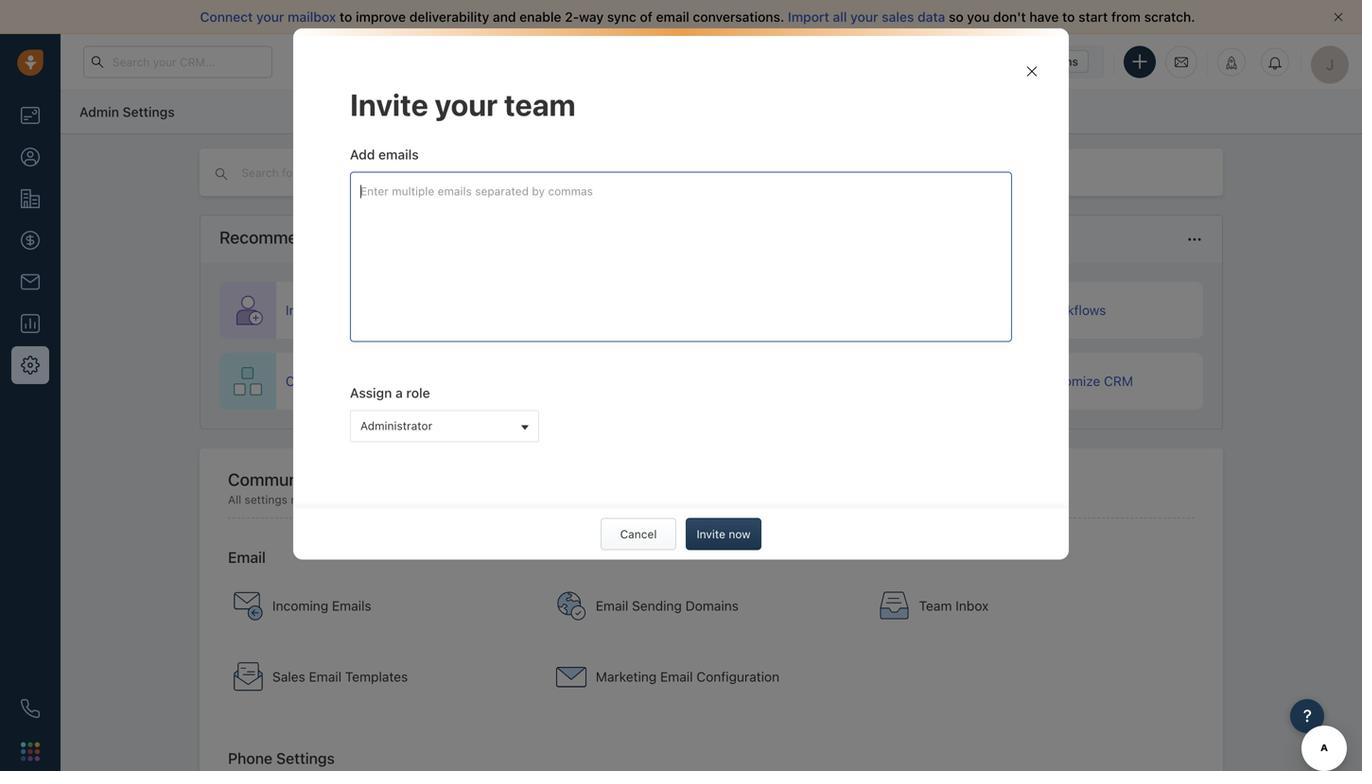 Task type: vqa. For each thing, say whether or not it's contained in the screenshot.
the chat,
yes



Task type: describe. For each thing, give the bounding box(es) containing it.
administrator
[[361, 419, 433, 433]]

to left start
[[1063, 9, 1076, 25]]

cancel
[[621, 528, 657, 541]]

all
[[228, 493, 242, 507]]

email,
[[372, 493, 404, 507]]

from
[[1112, 9, 1141, 25]]

a
[[396, 385, 403, 401]]

to right mailbox
[[340, 9, 352, 25]]

0 vertical spatial team
[[504, 87, 576, 123]]

create custom modules link
[[220, 353, 538, 410]]

close image
[[1335, 12, 1344, 22]]

marketing email configuration link
[[547, 644, 862, 711]]

phone settings
[[228, 750, 335, 768]]

team inbox
[[920, 598, 989, 614]]

have
[[1030, 9, 1060, 25]]

admin settings
[[80, 104, 175, 120]]

role
[[407, 385, 430, 401]]

emails
[[332, 598, 372, 614]]

all
[[833, 9, 848, 25]]

emails
[[379, 147, 419, 163]]

explore plans link
[[995, 50, 1089, 73]]

auto-forward incoming emails to the crm, create contacts from them image
[[233, 591, 263, 622]]

your inside communication channels all settings related to your email, phone, chat, and other communication channels
[[345, 493, 369, 507]]

send email image
[[1176, 54, 1189, 70]]

watch how to customize crm
[[952, 373, 1134, 389]]

import
[[788, 9, 830, 25]]

of
[[640, 9, 653, 25]]

modules
[[379, 373, 431, 389]]

conversations.
[[693, 9, 785, 25]]

0 vertical spatial invite
[[350, 87, 429, 123]]

data
[[918, 9, 946, 25]]

sending
[[632, 598, 682, 614]]

mailbox
[[288, 9, 336, 25]]

import all your sales data link
[[788, 9, 949, 25]]

way
[[579, 9, 604, 25]]

improve
[[356, 9, 406, 25]]

add
[[350, 147, 375, 163]]

incoming emails link
[[223, 573, 539, 640]]

templates
[[345, 669, 408, 685]]

2-
[[565, 9, 579, 25]]

sync
[[607, 9, 637, 25]]

and inside communication channels all settings related to your email, phone, chat, and other communication channels
[[477, 493, 497, 507]]

your left mailbox
[[256, 9, 284, 25]]

connect your mailbox to improve deliverability and enable 2-way sync of email conversations. import all your sales data so you don't have to start from scratch.
[[200, 9, 1196, 25]]

create custom modules
[[286, 373, 431, 389]]

communication
[[532, 493, 613, 507]]

settings
[[245, 493, 288, 507]]

sales
[[882, 9, 915, 25]]

cancel button
[[601, 518, 677, 551]]

configuration
[[697, 669, 780, 685]]

communication channels all settings related to your email, phone, chat, and other communication channels
[[228, 469, 664, 507]]

your up custom
[[322, 302, 349, 318]]

1 vertical spatial team
[[353, 302, 383, 318]]

email
[[656, 9, 690, 25]]

automate with workflows
[[952, 302, 1107, 318]]

so
[[949, 9, 964, 25]]

connect your mailbox link
[[200, 9, 340, 25]]

assign a role
[[350, 385, 430, 401]]



Task type: locate. For each thing, give the bounding box(es) containing it.
create and share email templates, track their metrics image
[[233, 662, 263, 693]]

sales
[[273, 669, 305, 685]]

and left enable
[[493, 9, 516, 25]]

administrator button
[[350, 410, 539, 443]]

respond faster to emails with a common inbox for your team image
[[880, 591, 910, 622]]

team up create custom modules
[[353, 302, 383, 318]]

sales email templates link
[[223, 644, 539, 711]]

custom
[[330, 373, 375, 389]]

invite your team up search for a setting, like 'import' or 'website tracking' text field
[[350, 87, 576, 123]]

settings for phone settings
[[276, 750, 335, 768]]

0 horizontal spatial invite
[[286, 302, 319, 318]]

connect
[[200, 9, 253, 25]]

and
[[493, 9, 516, 25], [477, 493, 497, 507]]

team inbox link
[[870, 573, 1186, 640]]

scratch.
[[1145, 9, 1196, 25]]

explore plans
[[1005, 55, 1079, 68]]

crm
[[1105, 373, 1134, 389]]

add emails
[[350, 147, 419, 163]]

your left email,
[[345, 493, 369, 507]]

to inside communication channels all settings related to your email, phone, chat, and other communication channels
[[331, 493, 342, 507]]

chat,
[[447, 493, 474, 507]]

inbox
[[956, 598, 989, 614]]

how
[[994, 373, 1019, 389]]

customize the logo, sender details, and font colors in your marketing emails image
[[556, 662, 587, 693]]

your right all
[[851, 9, 879, 25]]

2 vertical spatial invite
[[697, 528, 726, 541]]

invite up 'add emails'
[[350, 87, 429, 123]]

1 horizontal spatial team
[[504, 87, 576, 123]]

0 vertical spatial and
[[493, 9, 516, 25]]

Search your CRM... text field
[[83, 46, 273, 78]]

1 horizontal spatial settings
[[276, 750, 335, 768]]

channels
[[355, 469, 428, 490]]

automate
[[952, 302, 1010, 318]]

assign
[[350, 385, 392, 401]]

phone element
[[11, 690, 49, 728]]

0 vertical spatial invite your team
[[350, 87, 576, 123]]

settings
[[123, 104, 175, 120], [276, 750, 335, 768]]

you
[[968, 9, 990, 25]]

email right marketing
[[661, 669, 693, 685]]

0 vertical spatial settings
[[123, 104, 175, 120]]

invite now
[[697, 528, 751, 541]]

now
[[729, 528, 751, 541]]

1 horizontal spatial invite
[[350, 87, 429, 123]]

and right chat,
[[477, 493, 497, 507]]

to right related
[[331, 493, 342, 507]]

sales email templates
[[273, 669, 408, 685]]

settings for admin settings
[[123, 104, 175, 120]]

1 vertical spatial and
[[477, 493, 497, 507]]

team down enable
[[504, 87, 576, 123]]

admin
[[80, 104, 119, 120]]

incoming
[[273, 598, 329, 614]]

email sending domains link
[[547, 573, 862, 640]]

Search for a setting, like 'import' or 'website tracking' text field
[[240, 164, 637, 182]]

domains
[[686, 598, 739, 614]]

0 horizontal spatial team
[[353, 302, 383, 318]]

verify your domains for better deliverability and less spam image
[[556, 591, 587, 622]]

other
[[500, 493, 528, 507]]

related
[[291, 493, 328, 507]]

what's new image
[[1226, 56, 1239, 70]]

team
[[920, 598, 953, 614]]

deliverability
[[410, 9, 490, 25]]

automate with workflows link
[[885, 282, 1204, 339]]

invite your team up custom
[[286, 302, 383, 318]]

communication
[[228, 469, 351, 490]]

email right sales
[[309, 669, 342, 685]]

phone
[[228, 750, 273, 768]]

settings right admin
[[123, 104, 175, 120]]

email right verify your domains for better deliverability and less spam icon
[[596, 598, 629, 614]]

start
[[1079, 9, 1109, 25]]

0 horizontal spatial settings
[[123, 104, 175, 120]]

phone image
[[21, 699, 40, 718]]

customize
[[1038, 373, 1101, 389]]

email sending domains
[[596, 598, 739, 614]]

phone,
[[407, 493, 444, 507]]

watch
[[952, 373, 990, 389]]

invite up 'create'
[[286, 302, 319, 318]]

marketing email configuration
[[596, 669, 780, 685]]

1 vertical spatial invite
[[286, 302, 319, 318]]

to right how
[[1023, 373, 1035, 389]]

email
[[228, 548, 266, 566], [596, 598, 629, 614], [309, 669, 342, 685], [661, 669, 693, 685]]

settings right phone
[[276, 750, 335, 768]]

1 vertical spatial settings
[[276, 750, 335, 768]]

1 vertical spatial invite your team
[[286, 302, 383, 318]]

enable
[[520, 9, 562, 25]]

your
[[256, 9, 284, 25], [851, 9, 879, 25], [435, 87, 498, 123], [322, 302, 349, 318], [345, 493, 369, 507]]

invite your team
[[350, 87, 576, 123], [286, 302, 383, 318]]

channels
[[617, 493, 664, 507]]

workflows
[[1043, 302, 1107, 318]]

email up auto-forward incoming emails to the crm, create contacts from them 'icon'
[[228, 548, 266, 566]]

plans
[[1050, 55, 1079, 68]]

invite inside 'button'
[[697, 528, 726, 541]]

2 horizontal spatial invite
[[697, 528, 726, 541]]

explore
[[1005, 55, 1046, 68]]

team
[[504, 87, 576, 123], [353, 302, 383, 318]]

with
[[1014, 302, 1040, 318]]

invite left now
[[697, 528, 726, 541]]

your up search for a setting, like 'import' or 'website tracking' text field
[[435, 87, 498, 123]]

freshworks switcher image
[[21, 742, 40, 761]]

invite
[[350, 87, 429, 123], [286, 302, 319, 318], [697, 528, 726, 541]]

don't
[[994, 9, 1027, 25]]

marketing
[[596, 669, 657, 685]]

incoming emails
[[273, 598, 372, 614]]

invite now button
[[686, 518, 762, 551]]

create
[[286, 373, 326, 389]]



